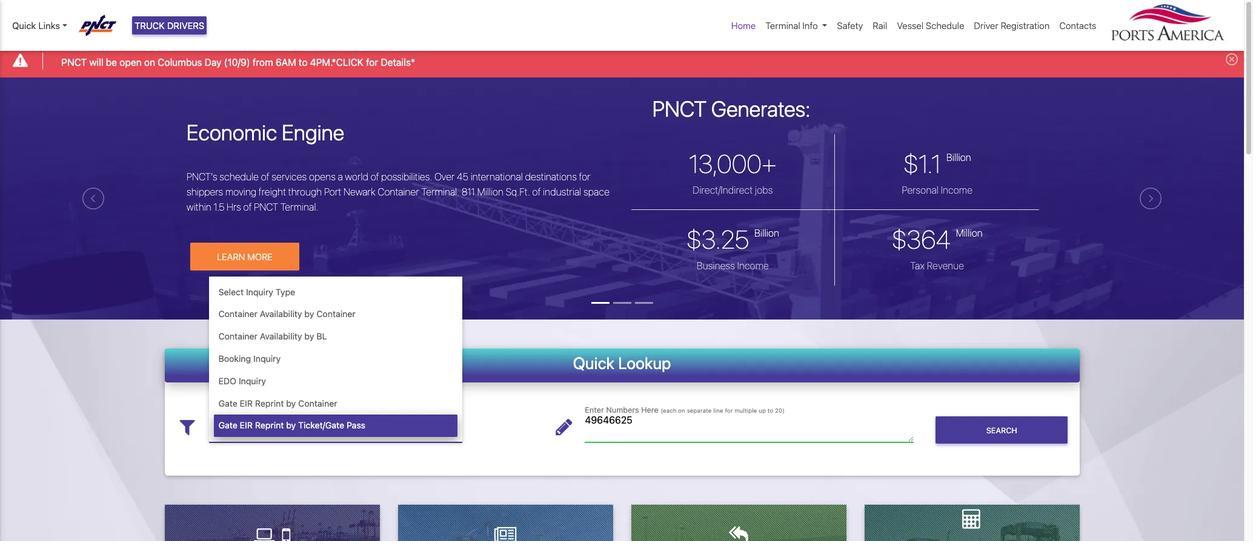 Task type: vqa. For each thing, say whether or not it's contained in the screenshot.
Ticket/Gate on the bottom left of the page
yes



Task type: describe. For each thing, give the bounding box(es) containing it.
inquiry for edo
[[239, 376, 266, 387]]

safety
[[837, 20, 863, 31]]

enter numbers here (each on separate line for multiple up to 20)
[[585, 406, 785, 415]]

terminal info link
[[761, 14, 832, 37]]

over
[[435, 171, 455, 182]]

business
[[697, 260, 735, 271]]

terminal
[[766, 20, 800, 31]]

engine
[[282, 119, 344, 145]]

driver registration
[[974, 20, 1050, 31]]

vessel schedule link
[[892, 14, 969, 37]]

$1.1
[[903, 148, 941, 179]]

port
[[324, 187, 341, 197]]

billion for $1.1
[[947, 152, 971, 163]]

0 vertical spatial terminal.
[[421, 187, 460, 197]]

contacts
[[1059, 20, 1097, 31]]

container inside pnct's schedule of services opens a world of possibilities.                                 over 45 international destinations for shippers moving freight through port newark container terminal.                                 811 million sq.ft. of industrial space within 1.5 hrs of pnct terminal.
[[378, 187, 419, 197]]

industrial
[[543, 187, 581, 197]]

home
[[731, 20, 756, 31]]

columbus
[[158, 57, 202, 68]]

edo inquiry
[[218, 376, 266, 387]]

contacts link
[[1055, 14, 1101, 37]]

of right sq.ft.
[[532, 187, 541, 197]]

direct/indirect
[[693, 185, 753, 195]]

rail
[[873, 20, 887, 31]]

drivers
[[167, 20, 204, 31]]

truck
[[135, 20, 165, 31]]

1.5
[[214, 202, 225, 213]]

truck drivers
[[135, 20, 204, 31]]

bl
[[317, 332, 327, 342]]

for inside enter numbers here (each on separate line for multiple up to 20)
[[725, 408, 733, 415]]

on for separate
[[678, 408, 685, 415]]

numbers
[[606, 406, 639, 415]]

$1.1 billion
[[903, 148, 971, 179]]

gate eir reprint by ticket/gate pass
[[218, 421, 365, 431]]

container up ticket/gate
[[298, 399, 337, 409]]

13,000+ direct/indirect jobs
[[689, 148, 777, 195]]

gate for gate eir reprint by ticket/gate pass
[[218, 421, 237, 431]]

reprint for container
[[255, 399, 284, 409]]

here
[[641, 406, 659, 415]]

to for 4pm.*click
[[299, 57, 308, 68]]

pnct for pnct will be open on columbus day (10/9) from 6am to 4pm.*click for details*
[[61, 57, 87, 68]]

home link
[[727, 14, 761, 37]]

pnct's schedule of services opens a world of possibilities.                                 over 45 international destinations for shippers moving freight through port newark container terminal.                                 811 million sq.ft. of industrial space within 1.5 hrs of pnct terminal.
[[187, 171, 610, 213]]

by down gate eir reprint by container
[[286, 421, 296, 431]]

pnct generates:
[[652, 96, 810, 122]]

be
[[106, 57, 117, 68]]

search button
[[936, 417, 1068, 444]]

pnct inside pnct's schedule of services opens a world of possibilities.                                 over 45 international destinations for shippers moving freight through port newark container terminal.                                 811 million sq.ft. of industrial space within 1.5 hrs of pnct terminal.
[[254, 202, 278, 213]]

20)
[[775, 408, 785, 415]]

container down select
[[218, 309, 257, 320]]

vessel schedule
[[897, 20, 964, 31]]

gate eir reprint by container
[[218, 399, 337, 409]]

more
[[247, 251, 273, 262]]

destinations
[[525, 171, 577, 182]]

registration
[[1001, 20, 1050, 31]]

quick lookup
[[573, 354, 671, 373]]

hrs
[[227, 202, 241, 213]]

availability for container
[[260, 309, 302, 320]]

safety link
[[832, 14, 868, 37]]

for inside 'alert'
[[366, 57, 378, 68]]

quick for quick links
[[12, 20, 36, 31]]

by up container availability by bl
[[304, 309, 314, 320]]

by left bl
[[304, 332, 314, 342]]

terminal info
[[766, 20, 818, 31]]

driver
[[974, 20, 998, 31]]

of up freight
[[261, 171, 269, 182]]

links
[[38, 20, 60, 31]]

quick for quick lookup
[[573, 354, 615, 373]]

from
[[253, 57, 273, 68]]

select inquiry type
[[218, 287, 295, 297]]

pass
[[347, 421, 365, 431]]

learn
[[217, 251, 245, 262]]

quick links
[[12, 20, 60, 31]]

(10/9)
[[224, 57, 250, 68]]

booking inquiry
[[218, 354, 281, 364]]

newark
[[344, 187, 376, 197]]

mobile image
[[282, 527, 290, 542]]

personal
[[902, 185, 939, 195]]

business income
[[697, 260, 769, 271]]

close image
[[1226, 53, 1238, 66]]

by up "gate eir reprint by ticket/gate pass"
[[286, 399, 296, 409]]

▼
[[457, 424, 462, 433]]

container up bl
[[317, 309, 356, 320]]

pnct for pnct generates:
[[652, 96, 707, 122]]

million inside pnct's schedule of services opens a world of possibilities.                                 over 45 international destinations for shippers moving freight through port newark container terminal.                                 811 million sq.ft. of industrial space within 1.5 hrs of pnct terminal.
[[477, 187, 504, 197]]

freight
[[259, 187, 286, 197]]

will
[[89, 57, 103, 68]]

pnct will be open on columbus day (10/9) from 6am to 4pm.*click for details* link
[[61, 55, 415, 69]]

$364
[[892, 224, 951, 254]]

generates:
[[711, 96, 810, 122]]



Task type: locate. For each thing, give the bounding box(es) containing it.
0 horizontal spatial for
[[366, 57, 378, 68]]

availability down type
[[260, 309, 302, 320]]

$3.25 billion
[[687, 224, 779, 254]]

1 horizontal spatial pnct
[[254, 202, 278, 213]]

for
[[366, 57, 378, 68], [579, 171, 591, 182], [725, 408, 733, 415]]

eir for gate eir reprint by ticket/gate pass
[[240, 421, 253, 431]]

1 horizontal spatial for
[[579, 171, 591, 182]]

multiple
[[735, 408, 757, 415]]

income
[[941, 185, 973, 195], [737, 260, 769, 271]]

jobs
[[755, 185, 773, 195]]

1 vertical spatial gate
[[218, 421, 237, 431]]

edo
[[218, 376, 236, 387]]

of right hrs on the left top of the page
[[243, 202, 252, 213]]

gate for gate eir reprint by container
[[218, 399, 237, 409]]

to right "6am"
[[299, 57, 308, 68]]

sq.ft.
[[506, 187, 530, 197]]

opens
[[309, 171, 336, 182]]

0 horizontal spatial on
[[144, 57, 155, 68]]

million up revenue
[[956, 228, 983, 239]]

None text field
[[585, 413, 914, 443]]

$364 million
[[892, 224, 983, 254]]

container availability by bl
[[218, 332, 327, 342]]

0 vertical spatial for
[[366, 57, 378, 68]]

by
[[304, 309, 314, 320], [304, 332, 314, 342], [286, 399, 296, 409], [286, 421, 296, 431]]

economic engine
[[187, 119, 344, 145]]

through
[[288, 187, 322, 197]]

a
[[338, 171, 343, 182]]

0 horizontal spatial income
[[737, 260, 769, 271]]

1 vertical spatial quick
[[573, 354, 615, 373]]

container availability by container
[[218, 309, 356, 320]]

billion right $1.1
[[947, 152, 971, 163]]

driver registration link
[[969, 14, 1055, 37]]

quick up enter
[[573, 354, 615, 373]]

billion inside $1.1 billion
[[947, 152, 971, 163]]

0 vertical spatial gate
[[218, 399, 237, 409]]

13,000+
[[689, 148, 777, 179]]

0 horizontal spatial million
[[477, 187, 504, 197]]

pnct will be open on columbus day (10/9) from 6am to 4pm.*click for details*
[[61, 57, 415, 68]]

0 vertical spatial million
[[477, 187, 504, 197]]

1 vertical spatial billion
[[755, 228, 779, 239]]

1 eir from the top
[[240, 399, 253, 409]]

0 vertical spatial to
[[299, 57, 308, 68]]

0 horizontal spatial terminal.
[[280, 202, 319, 213]]

on inside 'alert'
[[144, 57, 155, 68]]

reprint up "gate eir reprint by ticket/gate pass"
[[255, 399, 284, 409]]

1 horizontal spatial to
[[768, 408, 773, 415]]

tax
[[910, 260, 925, 271]]

enter
[[585, 406, 604, 415]]

pnct will be open on columbus day (10/9) from 6am to 4pm.*click for details* alert
[[0, 45, 1244, 77]]

billion down jobs
[[755, 228, 779, 239]]

container up 'booking'
[[218, 332, 257, 342]]

1 availability from the top
[[260, 309, 302, 320]]

1 vertical spatial income
[[737, 260, 769, 271]]

1 vertical spatial terminal.
[[280, 202, 319, 213]]

million
[[477, 187, 504, 197], [956, 228, 983, 239]]

availability for bl
[[260, 332, 302, 342]]

0 horizontal spatial quick
[[12, 20, 36, 31]]

inquiry for booking
[[253, 354, 281, 364]]

welcome to port newmark container terminal image
[[0, 77, 1244, 388]]

income for $3.25
[[737, 260, 769, 271]]

terminal. down through
[[280, 202, 319, 213]]

vessel
[[897, 20, 924, 31]]

on inside enter numbers here (each on separate line for multiple up to 20)
[[678, 408, 685, 415]]

of right world at the left of the page
[[371, 171, 379, 182]]

1 gate from the top
[[218, 399, 237, 409]]

0 vertical spatial quick
[[12, 20, 36, 31]]

1 vertical spatial availability
[[260, 332, 302, 342]]

eir
[[240, 399, 253, 409], [240, 421, 253, 431]]

services
[[272, 171, 307, 182]]

2 reprint from the top
[[255, 421, 284, 431]]

reprint for ticket/gate
[[255, 421, 284, 431]]

0 horizontal spatial billion
[[755, 228, 779, 239]]

line
[[713, 408, 723, 415]]

container
[[378, 187, 419, 197], [218, 309, 257, 320], [317, 309, 356, 320], [218, 332, 257, 342], [298, 399, 337, 409]]

1 horizontal spatial on
[[678, 408, 685, 415]]

search
[[986, 427, 1017, 436]]

reprint
[[255, 399, 284, 409], [255, 421, 284, 431]]

0 vertical spatial pnct
[[61, 57, 87, 68]]

reprint down gate eir reprint by container
[[255, 421, 284, 431]]

1 horizontal spatial terminal.
[[421, 187, 460, 197]]

to inside enter numbers here (each on separate line for multiple up to 20)
[[768, 408, 773, 415]]

moving
[[225, 187, 256, 197]]

0 vertical spatial eir
[[240, 399, 253, 409]]

1 vertical spatial million
[[956, 228, 983, 239]]

2 gate from the top
[[218, 421, 237, 431]]

availability down container availability by container
[[260, 332, 302, 342]]

truck drivers link
[[132, 16, 207, 35]]

billion for $3.25
[[755, 228, 779, 239]]

separate
[[687, 408, 712, 415]]

inquiry for select
[[246, 287, 273, 297]]

1 vertical spatial pnct
[[652, 96, 707, 122]]

eir for gate eir reprint by container
[[240, 399, 253, 409]]

revenue
[[927, 260, 964, 271]]

1 vertical spatial inquiry
[[253, 354, 281, 364]]

1 vertical spatial on
[[678, 408, 685, 415]]

0 vertical spatial on
[[144, 57, 155, 68]]

of
[[261, 171, 269, 182], [371, 171, 379, 182], [532, 187, 541, 197], [243, 202, 252, 213]]

0 horizontal spatial to
[[299, 57, 308, 68]]

economic
[[187, 119, 277, 145]]

pnct inside 'alert'
[[61, 57, 87, 68]]

income for $1.1
[[941, 185, 973, 195]]

inquiry down booking inquiry
[[239, 376, 266, 387]]

0 horizontal spatial pnct
[[61, 57, 87, 68]]

0 vertical spatial billion
[[947, 152, 971, 163]]

schedule
[[926, 20, 964, 31]]

inquiry
[[246, 287, 273, 297], [253, 354, 281, 364], [239, 376, 266, 387]]

million down "international"
[[477, 187, 504, 197]]

eir down gate eir reprint by container
[[240, 421, 253, 431]]

inquiry left type
[[246, 287, 273, 297]]

1 vertical spatial to
[[768, 408, 773, 415]]

1 vertical spatial for
[[579, 171, 591, 182]]

0 vertical spatial income
[[941, 185, 973, 195]]

ticket/gate
[[298, 421, 344, 431]]

income down $3.25 billion
[[737, 260, 769, 271]]

1 horizontal spatial million
[[956, 228, 983, 239]]

1 horizontal spatial quick
[[573, 354, 615, 373]]

on right (each
[[678, 408, 685, 415]]

2 horizontal spatial for
[[725, 408, 733, 415]]

million inside $364 million
[[956, 228, 983, 239]]

on for columbus
[[144, 57, 155, 68]]

income down $1.1 billion
[[941, 185, 973, 195]]

on right open
[[144, 57, 155, 68]]

shippers
[[187, 187, 223, 197]]

to inside 'alert'
[[299, 57, 308, 68]]

quick left the links
[[12, 20, 36, 31]]

world
[[345, 171, 368, 182]]

2 vertical spatial for
[[725, 408, 733, 415]]

eir down "edo inquiry"
[[240, 399, 253, 409]]

select
[[218, 287, 244, 297]]

tax revenue
[[910, 260, 964, 271]]

2 vertical spatial inquiry
[[239, 376, 266, 387]]

inquiry down container availability by bl
[[253, 354, 281, 364]]

learn more
[[217, 251, 273, 262]]

811
[[462, 187, 475, 197]]

billion inside $3.25 billion
[[755, 228, 779, 239]]

None text field
[[209, 413, 462, 443]]

booking
[[218, 354, 251, 364]]

terminal. down the over
[[421, 187, 460, 197]]

for right line
[[725, 408, 733, 415]]

within
[[187, 202, 211, 213]]

for up space
[[579, 171, 591, 182]]

0 vertical spatial availability
[[260, 309, 302, 320]]

possibilities.
[[381, 171, 432, 182]]

for inside pnct's schedule of services opens a world of possibilities.                                 over 45 international destinations for shippers moving freight through port newark container terminal.                                 811 million sq.ft. of industrial space within 1.5 hrs of pnct terminal.
[[579, 171, 591, 182]]

2 horizontal spatial pnct
[[652, 96, 707, 122]]

2 availability from the top
[[260, 332, 302, 342]]

info
[[803, 20, 818, 31]]

1 vertical spatial reprint
[[255, 421, 284, 431]]

to right the up
[[768, 408, 773, 415]]

quick links link
[[12, 19, 67, 32]]

1 horizontal spatial billion
[[947, 152, 971, 163]]

learn more button
[[190, 243, 299, 271]]

1 reprint from the top
[[255, 399, 284, 409]]

1 horizontal spatial income
[[941, 185, 973, 195]]

for left details*
[[366, 57, 378, 68]]

pnct's
[[187, 171, 217, 182]]

pnct
[[61, 57, 87, 68], [652, 96, 707, 122], [254, 202, 278, 213]]

2 eir from the top
[[240, 421, 253, 431]]

open
[[120, 57, 142, 68]]

terminal.
[[421, 187, 460, 197], [280, 202, 319, 213]]

1 vertical spatial eir
[[240, 421, 253, 431]]

lookup
[[618, 354, 671, 373]]

rail link
[[868, 14, 892, 37]]

0 vertical spatial reprint
[[255, 399, 284, 409]]

to for 20)
[[768, 408, 773, 415]]

$3.25
[[687, 224, 749, 254]]

up
[[759, 408, 766, 415]]

6am
[[276, 57, 296, 68]]

details*
[[381, 57, 415, 68]]

45
[[457, 171, 468, 182]]

type
[[276, 287, 295, 297]]

2 vertical spatial pnct
[[254, 202, 278, 213]]

0 vertical spatial inquiry
[[246, 287, 273, 297]]

international
[[471, 171, 523, 182]]

container down "possibilities." at the left top of the page
[[378, 187, 419, 197]]

(each
[[661, 408, 677, 415]]



